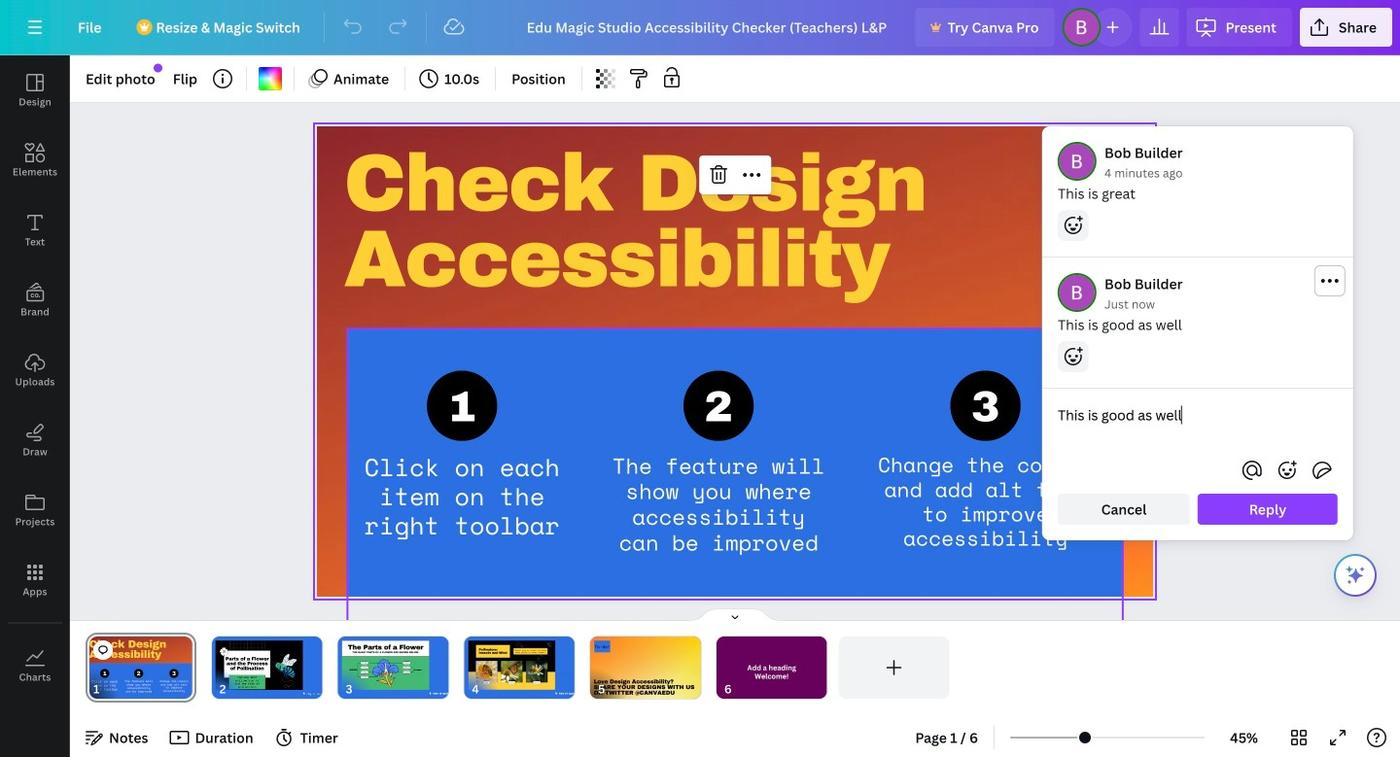 Task type: locate. For each thing, give the bounding box(es) containing it.
Zoom button
[[1213, 722, 1276, 754]]

page 1 image
[[86, 637, 196, 699]]

hide pages image
[[688, 608, 782, 623]]



Task type: describe. For each thing, give the bounding box(es) containing it.
Design title text field
[[511, 8, 908, 47]]

no colour image
[[259, 67, 282, 90]]

main menu bar
[[0, 0, 1400, 55]]

Reply draft. Add a reply or @mention. text field
[[1058, 404, 1338, 447]]

side panel tab list
[[0, 55, 70, 701]]

canva assistant image
[[1344, 564, 1367, 587]]

Page title text field
[[108, 680, 116, 699]]



Task type: vqa. For each thing, say whether or not it's contained in the screenshot.
Reply draft. Add a reply or @mention. text box
yes



